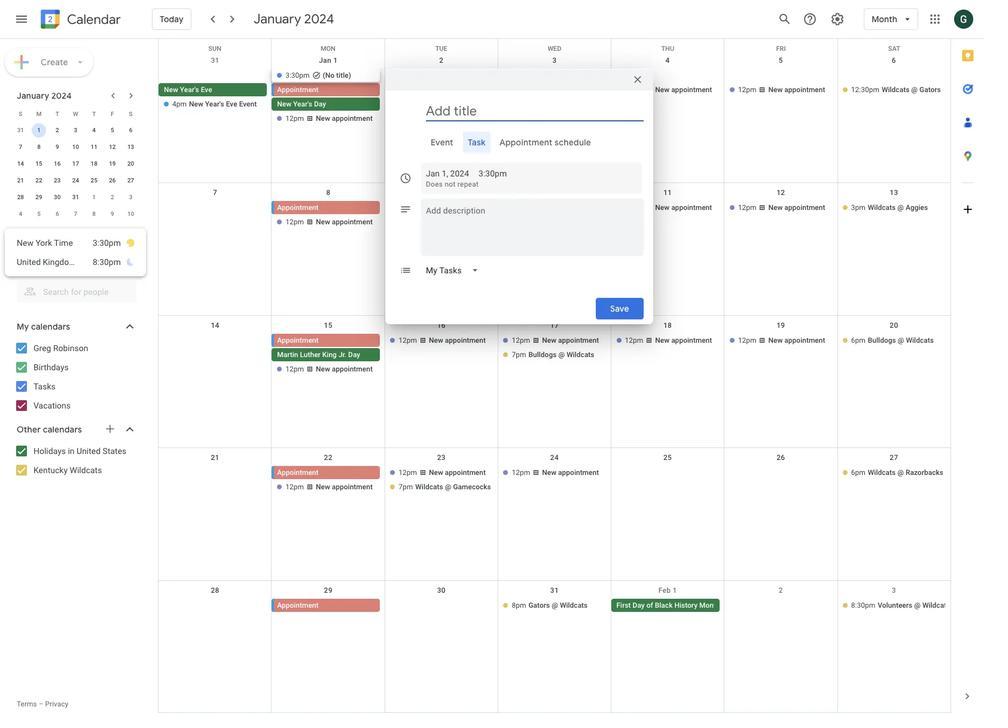 Task type: describe. For each thing, give the bounding box(es) containing it.
greg
[[34, 343, 51, 353]]

27 element
[[124, 174, 138, 188]]

23 element
[[50, 174, 64, 188]]

thu
[[661, 45, 674, 53]]

time for kingdom
[[78, 257, 97, 267]]

new year's eve
[[164, 86, 212, 94]]

1 appointment button from the top
[[274, 83, 380, 96]]

0 horizontal spatial united
[[17, 257, 41, 267]]

24 element
[[68, 174, 83, 188]]

3 down 27 element
[[129, 194, 133, 200]]

12:30pm
[[851, 86, 880, 94]]

volunteers
[[878, 601, 913, 610]]

6pm bulldogs @ wildcats
[[851, 336, 934, 345]]

calendar element
[[38, 7, 121, 34]]

my
[[17, 321, 29, 332]]

1 right "feb"
[[673, 586, 677, 595]]

year's inside button
[[180, 86, 199, 94]]

12 for january 2024
[[109, 144, 116, 150]]

19 element
[[105, 157, 120, 171]]

0 horizontal spatial january 2024
[[17, 90, 72, 101]]

22 inside grid
[[324, 454, 333, 462]]

0 vertical spatial january
[[254, 11, 301, 28]]

other calendars button
[[2, 420, 148, 439]]

12 element
[[105, 140, 120, 154]]

12:30pm wildcats @ gators
[[851, 86, 941, 94]]

calendars for my calendars
[[31, 321, 70, 332]]

1 vertical spatial 18
[[664, 321, 672, 330]]

3 down wed
[[553, 56, 557, 65]]

york
[[36, 238, 52, 248]]

appointment schedule button
[[495, 132, 596, 153]]

2 horizontal spatial 4
[[666, 56, 670, 65]]

task button
[[463, 132, 490, 153]]

7pm wildcats @ gamecocks
[[399, 483, 491, 491]]

20 element
[[124, 157, 138, 171]]

december 31 element
[[13, 123, 28, 138]]

february 8 element
[[87, 207, 101, 221]]

february 3 element
[[124, 190, 138, 205]]

day inside button
[[633, 601, 645, 610]]

10 element
[[68, 140, 83, 154]]

settings menu image
[[831, 12, 845, 26]]

add other calendars image
[[104, 423, 116, 435]]

month inside button
[[699, 601, 720, 610]]

my calendars list
[[2, 339, 148, 415]]

1 vertical spatial 15
[[324, 321, 333, 330]]

day inside the 'appointment martin luther king jr. day'
[[348, 351, 360, 359]]

@ for 12:30pm wildcats @ gators
[[912, 86, 918, 94]]

12 for sun
[[777, 189, 785, 197]]

1 horizontal spatial tab list
[[951, 39, 984, 680]]

–
[[39, 700, 43, 708]]

year's for 4pm
[[205, 100, 224, 108]]

0 vertical spatial january 2024
[[254, 11, 334, 28]]

0 horizontal spatial 5
[[37, 211, 41, 217]]

1 vertical spatial 26
[[777, 454, 785, 462]]

jan 1
[[319, 56, 338, 65]]

tigers @ wildcats button
[[385, 216, 493, 229]]

event inside button
[[431, 137, 453, 148]]

30 element
[[50, 190, 64, 205]]

kingdom
[[43, 257, 76, 267]]

first
[[617, 601, 631, 610]]

23 inside january 2024 grid
[[54, 177, 61, 184]]

appointment martin luther king jr. day
[[277, 336, 360, 359]]

29 element
[[32, 190, 46, 205]]

1 vertical spatial 8:30pm
[[851, 601, 876, 610]]

3pm wildcats @ aggies
[[851, 204, 928, 212]]

1 vertical spatial 14
[[211, 321, 219, 330]]

tasks
[[34, 382, 55, 391]]

united kingdom time 8:30pm
[[17, 257, 121, 267]]

8pm gators @ wildcats
[[512, 601, 588, 610]]

13 for january 2024
[[127, 144, 134, 150]]

february 4 element
[[13, 207, 28, 221]]

sat
[[888, 45, 900, 53]]

kentucky wildcats
[[34, 466, 102, 475]]

month button
[[864, 5, 919, 34]]

8:30pm volunteers @ wildcats
[[851, 601, 950, 610]]

appointment inside the 'appointment martin luther king jr. day'
[[277, 336, 319, 345]]

states
[[103, 446, 126, 456]]

1 horizontal spatial 16
[[437, 321, 446, 330]]

feb
[[659, 586, 671, 595]]

schedule
[[555, 137, 592, 148]]

appointment button for 15
[[274, 334, 380, 347]]

does
[[426, 180, 443, 188]]

fri
[[776, 45, 786, 53]]

3:30pm for new york time
[[93, 238, 121, 248]]

28 for feb 1
[[211, 586, 219, 595]]

18 inside row group
[[91, 160, 97, 167]]

1 vertical spatial 6
[[129, 127, 133, 133]]

7pm for 7pm bulldogs @ wildcats
[[512, 351, 526, 359]]

february 10 element
[[124, 207, 138, 221]]

8pm
[[512, 601, 526, 610]]

terms
[[17, 700, 37, 708]]

3pm
[[851, 204, 866, 212]]

other calendars
[[17, 424, 82, 435]]

16 element
[[50, 157, 64, 171]]

26 element
[[105, 174, 120, 188]]

30 for feb 1
[[437, 586, 446, 595]]

terms – privacy
[[17, 700, 68, 708]]

sun
[[208, 45, 221, 53]]

19 inside grid
[[777, 321, 785, 330]]

my calendars button
[[2, 317, 148, 336]]

greg robinson
[[34, 343, 88, 353]]

birthdays
[[34, 363, 69, 372]]

in
[[68, 446, 75, 456]]

1 horizontal spatial 5
[[111, 127, 114, 133]]

(no title)
[[323, 71, 351, 80]]

@ for 8:30pm volunteers @ wildcats
[[914, 601, 921, 610]]

new inside appointment new year's day
[[277, 100, 291, 108]]

aggies
[[906, 204, 928, 212]]

8 for sun
[[326, 189, 330, 197]]

1 vertical spatial gators
[[529, 601, 550, 610]]

appointment inside appointment new year's day
[[277, 86, 319, 94]]

does not repeat
[[426, 180, 479, 188]]

10 for sun
[[550, 189, 559, 197]]

not
[[445, 180, 456, 188]]

my calendars
[[17, 321, 70, 332]]

1 horizontal spatial 4
[[92, 127, 96, 133]]

today
[[160, 14, 184, 25]]

7pm for 7pm wildcats @ gamecocks
[[399, 483, 413, 491]]

row containing sun
[[159, 39, 951, 53]]

today button
[[152, 5, 191, 34]]

1 horizontal spatial 21
[[211, 454, 219, 462]]

main drawer image
[[14, 12, 29, 26]]

28 for 1
[[17, 194, 24, 200]]

11 for january 2024
[[91, 144, 97, 150]]

calendars for other calendars
[[43, 424, 82, 435]]

1 vertical spatial 17
[[550, 321, 559, 330]]

jr.
[[339, 351, 347, 359]]

1 horizontal spatial gators
[[920, 86, 941, 94]]

0 vertical spatial 8:30pm
[[93, 257, 121, 267]]

terms link
[[17, 700, 37, 708]]

other calendars list
[[2, 442, 148, 480]]

cell containing 3:30pm
[[272, 69, 385, 126]]

11 element
[[87, 140, 101, 154]]

grid containing 31
[[158, 39, 951, 713]]

jan for jan 1
[[319, 56, 331, 65]]

31 left 1 cell
[[17, 127, 24, 133]]

title)
[[336, 71, 351, 80]]

appointment button for 22
[[274, 466, 380, 479]]

appointment button for 8
[[274, 201, 380, 214]]

13 element
[[124, 140, 138, 154]]

31 element
[[68, 190, 83, 205]]

1 vertical spatial 23
[[437, 454, 446, 462]]

appointment new year's day
[[277, 86, 326, 108]]

0 horizontal spatial january
[[17, 90, 49, 101]]

create
[[41, 57, 68, 68]]

wed
[[548, 45, 562, 53]]

1,
[[442, 169, 448, 178]]

1 horizontal spatial 7
[[74, 211, 77, 217]]

7pm bulldogs @ wildcats
[[512, 351, 595, 359]]

row containing 4
[[11, 206, 140, 223]]

gamecocks
[[453, 483, 491, 491]]

wildcats inside other calendars list
[[70, 466, 102, 475]]

@ for 6pm wildcats @ razorbacks
[[898, 469, 904, 477]]

4pm new year's eve event
[[172, 100, 257, 108]]

1 horizontal spatial 2024
[[304, 11, 334, 28]]

month inside popup button
[[872, 14, 898, 25]]

7 for sun
[[213, 189, 217, 197]]

day inside appointment new year's day
[[314, 100, 326, 108]]

1 horizontal spatial 24
[[550, 454, 559, 462]]

calendar
[[67, 11, 121, 28]]

1 inside cell
[[37, 127, 41, 133]]

holidays in united states
[[34, 446, 126, 456]]

february 2 element
[[105, 190, 120, 205]]

0 horizontal spatial 6
[[56, 211, 59, 217]]

w
[[73, 110, 78, 117]]

1 vertical spatial 25
[[664, 454, 672, 462]]

31 down 24 element
[[72, 194, 79, 200]]

Add title text field
[[426, 102, 644, 120]]

bulldogs for 6pm
[[868, 336, 896, 345]]

task
[[468, 137, 486, 148]]

appointment inside cell
[[332, 114, 373, 123]]

25 inside january 2024 grid
[[91, 177, 97, 184]]

razorbacks
[[906, 469, 944, 477]]

privacy
[[45, 700, 68, 708]]

holidays
[[34, 446, 66, 456]]

2 horizontal spatial 2024
[[450, 169, 469, 178]]

11 for sun
[[664, 189, 672, 197]]

jan 1, 2024
[[426, 169, 469, 178]]

create button
[[5, 48, 93, 77]]



Task type: vqa. For each thing, say whether or not it's contained in the screenshot.


Task type: locate. For each thing, give the bounding box(es) containing it.
0 horizontal spatial month
[[699, 601, 720, 610]]

2 horizontal spatial 5
[[779, 56, 783, 65]]

0 horizontal spatial 14
[[17, 160, 24, 167]]

14 inside january 2024 grid
[[17, 160, 24, 167]]

5 appointment button from the top
[[274, 599, 380, 612]]

9 down does
[[439, 189, 444, 197]]

3:30pm up appointment new year's day
[[286, 71, 310, 80]]

new inside button
[[164, 86, 178, 94]]

0 vertical spatial 15
[[36, 160, 42, 167]]

1 horizontal spatial 18
[[664, 321, 672, 330]]

@ for 7pm wildcats @ gamecocks
[[445, 483, 451, 491]]

Search for people text field
[[24, 281, 129, 303]]

13 inside row group
[[127, 144, 134, 150]]

6 down sat
[[892, 56, 896, 65]]

t left "f"
[[92, 110, 96, 117]]

20 down 13 element
[[127, 160, 134, 167]]

1 horizontal spatial t
[[92, 110, 96, 117]]

row
[[159, 39, 951, 53], [159, 51, 951, 183], [11, 105, 140, 122], [11, 122, 140, 139], [11, 139, 140, 156], [11, 156, 140, 172], [11, 172, 140, 189], [159, 183, 951, 316], [11, 189, 140, 206], [11, 206, 140, 223], [159, 316, 951, 448], [159, 448, 951, 581], [159, 581, 951, 713]]

1 horizontal spatial 9
[[111, 211, 114, 217]]

cell
[[159, 69, 272, 126], [272, 69, 385, 126], [159, 201, 272, 230], [272, 201, 385, 230], [385, 201, 498, 230], [504, 205, 508, 210], [159, 334, 272, 377], [272, 334, 385, 377], [498, 334, 611, 377], [159, 466, 272, 495], [272, 466, 385, 495], [385, 466, 498, 495], [611, 466, 724, 495], [159, 599, 272, 613]]

23
[[54, 177, 61, 184], [437, 454, 446, 462]]

row containing s
[[11, 105, 140, 122]]

13 inside grid
[[890, 189, 898, 197]]

m
[[36, 110, 42, 117]]

9 for sun
[[439, 189, 444, 197]]

1 horizontal spatial s
[[129, 110, 133, 117]]

4
[[666, 56, 670, 65], [92, 127, 96, 133], [19, 211, 22, 217]]

3:30pm down february 9 'element' at the left of the page
[[93, 238, 121, 248]]

event down new year's eve button
[[239, 100, 257, 108]]

robinson
[[53, 343, 88, 353]]

15 up the 'appointment martin luther king jr. day'
[[324, 321, 333, 330]]

list item up search for people text field
[[17, 253, 135, 272]]

kentucky
[[34, 466, 68, 475]]

martin
[[277, 351, 298, 359]]

february 7 element
[[68, 207, 83, 221]]

0 vertical spatial 2024
[[304, 11, 334, 28]]

4 appointment button from the top
[[274, 466, 380, 479]]

28
[[17, 194, 24, 200], [211, 586, 219, 595]]

day left of
[[633, 601, 645, 610]]

tab list
[[951, 39, 984, 680], [395, 132, 644, 153]]

29 for 1
[[36, 194, 42, 200]]

0 horizontal spatial bulldogs
[[529, 351, 557, 359]]

0 horizontal spatial year's
[[180, 86, 199, 94]]

1 horizontal spatial 27
[[890, 454, 898, 462]]

calendars up in
[[43, 424, 82, 435]]

1 list item from the top
[[17, 233, 135, 253]]

tigers
[[415, 218, 436, 226]]

t
[[55, 110, 59, 117], [92, 110, 96, 117]]

2 horizontal spatial 6
[[892, 56, 896, 65]]

year's for appointment
[[293, 100, 312, 108]]

5 down "f"
[[111, 127, 114, 133]]

3 appointment button from the top
[[274, 334, 380, 347]]

0 vertical spatial 9
[[56, 144, 59, 150]]

1 horizontal spatial january 2024
[[254, 11, 334, 28]]

2024
[[304, 11, 334, 28], [51, 90, 72, 101], [450, 169, 469, 178]]

1 vertical spatial 22
[[324, 454, 333, 462]]

new appointment inside cell
[[316, 114, 373, 123]]

1 horizontal spatial eve
[[226, 100, 237, 108]]

2 vertical spatial 6
[[56, 211, 59, 217]]

9 up 16 element
[[56, 144, 59, 150]]

jan up does
[[426, 169, 440, 178]]

0 vertical spatial 21
[[17, 177, 24, 184]]

14 element
[[13, 157, 28, 171]]

29 inside 'element'
[[36, 194, 42, 200]]

@ for 7pm bulldogs @ wildcats
[[559, 351, 565, 359]]

20 up the "6pm bulldogs @ wildcats"
[[890, 321, 898, 330]]

29
[[36, 194, 42, 200], [324, 586, 333, 595]]

of
[[647, 601, 653, 610]]

jan down mon
[[319, 56, 331, 65]]

17 up 7pm bulldogs @ wildcats
[[550, 321, 559, 330]]

tue
[[435, 45, 447, 53]]

list item containing united kingdom time
[[17, 253, 135, 272]]

1 vertical spatial calendars
[[43, 424, 82, 435]]

list
[[5, 229, 146, 276]]

0 horizontal spatial 27
[[127, 177, 134, 184]]

0 horizontal spatial 10
[[72, 144, 79, 150]]

0 vertical spatial 12
[[109, 144, 116, 150]]

1 vertical spatial 27
[[890, 454, 898, 462]]

2 vertical spatial 8
[[92, 211, 96, 217]]

repeat
[[458, 180, 479, 188]]

18
[[91, 160, 97, 167], [664, 321, 672, 330]]

appointment button
[[274, 83, 380, 96], [274, 201, 380, 214], [274, 334, 380, 347], [274, 466, 380, 479], [274, 599, 380, 612]]

1 vertical spatial 12
[[777, 189, 785, 197]]

9
[[56, 144, 59, 150], [439, 189, 444, 197], [111, 211, 114, 217]]

time
[[54, 238, 73, 248], [78, 257, 97, 267]]

february 9 element
[[105, 207, 120, 221]]

6 down 30 element
[[56, 211, 59, 217]]

1 vertical spatial 30
[[437, 586, 446, 595]]

january
[[254, 11, 301, 28], [17, 90, 49, 101]]

new year's day button
[[272, 98, 380, 111]]

t left w
[[55, 110, 59, 117]]

24
[[72, 177, 79, 184], [550, 454, 559, 462]]

8:30pm up search for people text field
[[93, 257, 121, 267]]

0 vertical spatial united
[[17, 257, 41, 267]]

mon
[[321, 45, 336, 53]]

7pm
[[512, 351, 526, 359], [399, 483, 413, 491]]

new year's eve button
[[159, 83, 267, 96]]

0 vertical spatial jan
[[319, 56, 331, 65]]

1 horizontal spatial united
[[77, 446, 101, 456]]

30 for 1
[[54, 194, 61, 200]]

day down (no
[[314, 100, 326, 108]]

9 inside 'element'
[[111, 211, 114, 217]]

5 down 'fri'
[[779, 56, 783, 65]]

calendars inside dropdown button
[[43, 424, 82, 435]]

8 inside grid
[[326, 189, 330, 197]]

appointment schedule
[[500, 137, 592, 148]]

day right jr.
[[348, 351, 360, 359]]

0 vertical spatial 6pm
[[851, 336, 866, 345]]

0 horizontal spatial 22
[[36, 177, 42, 184]]

2 6pm from the top
[[851, 469, 866, 477]]

1 horizontal spatial bulldogs
[[868, 336, 896, 345]]

17 down '10' element
[[72, 160, 79, 167]]

0 vertical spatial 27
[[127, 177, 134, 184]]

18 element
[[87, 157, 101, 171]]

appointment inside button
[[500, 137, 553, 148]]

other
[[17, 424, 41, 435]]

0 horizontal spatial 7
[[19, 144, 22, 150]]

31 down sun
[[211, 56, 219, 65]]

1 vertical spatial 6pm
[[851, 469, 866, 477]]

king
[[322, 351, 337, 359]]

4 down 28 element
[[19, 211, 22, 217]]

17 element
[[68, 157, 83, 171]]

0 horizontal spatial gators
[[529, 601, 550, 610]]

february 6 element
[[50, 207, 64, 221]]

16 inside january 2024 grid
[[54, 160, 61, 167]]

1 vertical spatial united
[[77, 446, 101, 456]]

29 for feb 1
[[324, 586, 333, 595]]

0 horizontal spatial 24
[[72, 177, 79, 184]]

Add description text field
[[421, 203, 644, 247]]

1 vertical spatial 4
[[92, 127, 96, 133]]

3
[[553, 56, 557, 65], [74, 127, 77, 133], [129, 194, 133, 200], [892, 586, 896, 595]]

2 vertical spatial 10
[[127, 211, 134, 217]]

0 horizontal spatial 23
[[54, 177, 61, 184]]

gators
[[920, 86, 941, 94], [529, 601, 550, 610]]

row group containing 31
[[11, 122, 140, 223]]

1 horizontal spatial 3:30pm
[[286, 71, 310, 80]]

1 6pm from the top
[[851, 336, 866, 345]]

21 element
[[13, 174, 28, 188]]

time right kingdom
[[78, 257, 97, 267]]

calendar heading
[[65, 11, 121, 28]]

12pm inside cell
[[286, 114, 304, 123]]

february 5 element
[[32, 207, 46, 221]]

1 vertical spatial 16
[[437, 321, 446, 330]]

8
[[37, 144, 41, 150], [326, 189, 330, 197], [92, 211, 96, 217]]

1 horizontal spatial 13
[[890, 189, 898, 197]]

2 vertical spatial day
[[633, 601, 645, 610]]

8:30pm left volunteers at the right of the page
[[851, 601, 876, 610]]

list item up the united kingdom time 8:30pm
[[17, 233, 135, 253]]

None search field
[[0, 276, 148, 303]]

0 vertical spatial 11
[[91, 144, 97, 150]]

month right history
[[699, 601, 720, 610]]

0 horizontal spatial 12
[[109, 144, 116, 150]]

0 vertical spatial 22
[[36, 177, 42, 184]]

3:30pm
[[286, 71, 310, 80], [479, 169, 507, 178], [93, 238, 121, 248]]

1 horizontal spatial 11
[[664, 189, 672, 197]]

1 down m
[[37, 127, 41, 133]]

1 down mon
[[333, 56, 338, 65]]

1 vertical spatial time
[[78, 257, 97, 267]]

february 1 element
[[87, 190, 101, 205]]

new york time
[[17, 238, 73, 248]]

20 inside row group
[[127, 160, 134, 167]]

6 inside grid
[[892, 56, 896, 65]]

6 up 13 element
[[129, 127, 133, 133]]

eve inside new year's eve button
[[201, 86, 212, 94]]

1 horizontal spatial 19
[[777, 321, 785, 330]]

0 horizontal spatial 19
[[109, 160, 116, 167]]

0 horizontal spatial 13
[[127, 144, 134, 150]]

23 up 7pm wildcats @ gamecocks
[[437, 454, 446, 462]]

1 vertical spatial 13
[[890, 189, 898, 197]]

4pm
[[172, 100, 187, 108]]

1 vertical spatial 5
[[111, 127, 114, 133]]

28 inside row group
[[17, 194, 24, 200]]

2 horizontal spatial year's
[[293, 100, 312, 108]]

1 down the 25 element
[[92, 194, 96, 200]]

3 up volunteers at the right of the page
[[892, 586, 896, 595]]

8 for january 2024
[[37, 144, 41, 150]]

grid
[[158, 39, 951, 713]]

2 vertical spatial 3:30pm
[[93, 238, 121, 248]]

tab list containing event
[[395, 132, 644, 153]]

0 vertical spatial bulldogs
[[868, 336, 896, 345]]

11 inside "element"
[[91, 144, 97, 150]]

first day of black history month
[[617, 601, 720, 610]]

5 down the 29 'element'
[[37, 211, 41, 217]]

0 horizontal spatial 8
[[37, 144, 41, 150]]

16
[[54, 160, 61, 167], [437, 321, 446, 330]]

3:30pm for jan 1, 2024
[[479, 169, 507, 178]]

wildcats inside button
[[446, 218, 474, 226]]

month up sat
[[872, 14, 898, 25]]

2024 up the does not repeat
[[450, 169, 469, 178]]

new
[[164, 86, 178, 94], [429, 86, 443, 94], [542, 86, 557, 94], [655, 86, 670, 94], [769, 86, 783, 94], [189, 100, 203, 108], [277, 100, 291, 108], [316, 114, 330, 123], [429, 204, 443, 212], [655, 204, 670, 212], [769, 204, 783, 212], [316, 218, 330, 226], [17, 238, 33, 248], [429, 336, 443, 345], [542, 336, 557, 345], [655, 336, 670, 345], [769, 336, 783, 345], [316, 365, 330, 373], [429, 469, 443, 477], [542, 469, 557, 477], [316, 483, 330, 491]]

0 horizontal spatial 21
[[17, 177, 24, 184]]

0 horizontal spatial s
[[19, 110, 22, 117]]

3:30pm inside list item
[[93, 238, 121, 248]]

2 vertical spatial 4
[[19, 211, 22, 217]]

6pm wildcats @ razorbacks
[[851, 469, 944, 477]]

1 horizontal spatial 26
[[777, 454, 785, 462]]

time for york
[[54, 238, 73, 248]]

calendars up 'greg' at the left of the page
[[31, 321, 70, 332]]

19 inside row group
[[109, 160, 116, 167]]

10 for january 2024
[[72, 144, 79, 150]]

0 vertical spatial 8
[[37, 144, 41, 150]]

4 down thu
[[666, 56, 670, 65]]

luther
[[300, 351, 321, 359]]

year's
[[180, 86, 199, 94], [205, 100, 224, 108], [293, 100, 312, 108]]

0 vertical spatial 20
[[127, 160, 134, 167]]

1 horizontal spatial 8
[[92, 211, 96, 217]]

1 horizontal spatial 10
[[127, 211, 134, 217]]

eve
[[201, 86, 212, 94], [226, 100, 237, 108]]

None field
[[421, 260, 488, 281]]

row group
[[11, 122, 140, 223]]

9 down february 2 element
[[111, 211, 114, 217]]

1 vertical spatial 24
[[550, 454, 559, 462]]

9 for january 2024
[[56, 144, 59, 150]]

15 up the 22 "element"
[[36, 160, 42, 167]]

january 2024 grid
[[11, 105, 140, 223]]

black
[[655, 601, 673, 610]]

list item
[[17, 233, 135, 253], [17, 253, 135, 272]]

2 horizontal spatial day
[[633, 601, 645, 610]]

(no
[[323, 71, 335, 80]]

10 up add description text field
[[550, 189, 559, 197]]

28 element
[[13, 190, 28, 205]]

eve down new year's eve button
[[226, 100, 237, 108]]

1 horizontal spatial 6
[[129, 127, 133, 133]]

@ for 6pm bulldogs @ wildcats
[[898, 336, 904, 345]]

1 s from the left
[[19, 110, 22, 117]]

feb 1
[[659, 586, 677, 595]]

f
[[111, 110, 114, 117]]

2 s from the left
[[129, 110, 133, 117]]

bulldogs for 7pm
[[529, 351, 557, 359]]

27 up the 6pm wildcats @ razorbacks
[[890, 454, 898, 462]]

calendars inside dropdown button
[[31, 321, 70, 332]]

10 down february 3 element
[[127, 211, 134, 217]]

0 vertical spatial time
[[54, 238, 73, 248]]

1 cell
[[30, 122, 48, 139]]

22 inside "element"
[[36, 177, 42, 184]]

united right in
[[77, 446, 101, 456]]

0 horizontal spatial event
[[239, 100, 257, 108]]

2 vertical spatial 9
[[111, 211, 114, 217]]

vacations
[[34, 401, 71, 410]]

time up kingdom
[[54, 238, 73, 248]]

10 up 17 element on the left of page
[[72, 144, 79, 150]]

27 down 20 element at the top of page
[[127, 177, 134, 184]]

martin luther king jr. day button
[[272, 348, 380, 361]]

8:30pm
[[93, 257, 121, 267], [851, 601, 876, 610]]

first day of black history month button
[[611, 599, 720, 612]]

0 horizontal spatial 11
[[91, 144, 97, 150]]

s right "f"
[[129, 110, 133, 117]]

2024 up mon
[[304, 11, 334, 28]]

12 inside row group
[[109, 144, 116, 150]]

0 horizontal spatial 17
[[72, 160, 79, 167]]

2
[[439, 56, 444, 65], [56, 127, 59, 133], [111, 194, 114, 200], [779, 586, 783, 595]]

3:30pm up repeat
[[479, 169, 507, 178]]

13
[[127, 144, 134, 150], [890, 189, 898, 197]]

0 horizontal spatial 15
[[36, 160, 42, 167]]

2 t from the left
[[92, 110, 96, 117]]

tigers @ wildcats
[[415, 218, 474, 226]]

0 vertical spatial 7pm
[[512, 351, 526, 359]]

22 element
[[32, 174, 46, 188]]

s up december 31 element
[[19, 110, 22, 117]]

0 vertical spatial 17
[[72, 160, 79, 167]]

15 inside row group
[[36, 160, 42, 167]]

24 inside row group
[[72, 177, 79, 184]]

@ for 8pm gators @ wildcats
[[552, 601, 558, 610]]

23 down 16 element
[[54, 177, 61, 184]]

4 up 11 "element"
[[92, 127, 96, 133]]

0 vertical spatial 28
[[17, 194, 24, 200]]

1 vertical spatial 28
[[211, 586, 219, 595]]

united down 'york'
[[17, 257, 41, 267]]

0 horizontal spatial 9
[[56, 144, 59, 150]]

30 inside row group
[[54, 194, 61, 200]]

jan for jan 1, 2024
[[426, 169, 440, 178]]

21 inside row group
[[17, 177, 24, 184]]

eve up 4pm new year's eve event
[[201, 86, 212, 94]]

history
[[675, 601, 698, 610]]

1 vertical spatial 19
[[777, 321, 785, 330]]

13 up 3pm wildcats @ aggies
[[890, 189, 898, 197]]

25 element
[[87, 174, 101, 188]]

january 2024 up mon
[[254, 11, 334, 28]]

27 inside row group
[[127, 177, 134, 184]]

year's inside appointment new year's day
[[293, 100, 312, 108]]

2 appointment button from the top
[[274, 201, 380, 214]]

1 horizontal spatial time
[[78, 257, 97, 267]]

1 horizontal spatial 20
[[890, 321, 898, 330]]

11
[[91, 144, 97, 150], [664, 189, 672, 197]]

1 t from the left
[[55, 110, 59, 117]]

6pm for 6pm wildcats @ razorbacks
[[851, 469, 866, 477]]

0 vertical spatial event
[[239, 100, 257, 108]]

united inside other calendars list
[[77, 446, 101, 456]]

3 down w
[[74, 127, 77, 133]]

1
[[333, 56, 338, 65], [37, 127, 41, 133], [92, 194, 96, 200], [673, 586, 677, 595]]

13 for sun
[[890, 189, 898, 197]]

2 list item from the top
[[17, 253, 135, 272]]

list item containing new york time
[[17, 233, 135, 253]]

3:30pm inside cell
[[286, 71, 310, 80]]

26 inside january 2024 grid
[[109, 177, 116, 184]]

0 horizontal spatial 7pm
[[399, 483, 413, 491]]

wildcats
[[882, 86, 910, 94], [868, 204, 896, 212], [446, 218, 474, 226], [906, 336, 934, 345], [567, 351, 595, 359], [70, 466, 102, 475], [868, 469, 896, 477], [415, 483, 443, 491], [560, 601, 588, 610], [923, 601, 950, 610]]

1 vertical spatial 2024
[[51, 90, 72, 101]]

january 2024 up m
[[17, 90, 72, 101]]

17
[[72, 160, 79, 167], [550, 321, 559, 330]]

cell containing new year's eve
[[159, 69, 272, 126]]

@ for 3pm wildcats @ aggies
[[898, 204, 904, 212]]

31 up 8pm gators @ wildcats
[[550, 586, 559, 595]]

2024 down create
[[51, 90, 72, 101]]

15 element
[[32, 157, 46, 171]]

13 up 20 element at the top of page
[[127, 144, 134, 150]]

privacy link
[[45, 700, 68, 708]]

1 horizontal spatial event
[[431, 137, 453, 148]]

event button
[[426, 132, 458, 153]]

6pm for 6pm bulldogs @ wildcats
[[851, 336, 866, 345]]

1 horizontal spatial january
[[254, 11, 301, 28]]

27
[[127, 177, 134, 184], [890, 454, 898, 462]]

s
[[19, 110, 22, 117], [129, 110, 133, 117]]

list containing new york time
[[5, 229, 146, 276]]

7 for january 2024
[[19, 144, 22, 150]]

17 inside row group
[[72, 160, 79, 167]]

calendars
[[31, 321, 70, 332], [43, 424, 82, 435]]

@ inside button
[[438, 218, 444, 226]]

day
[[314, 100, 326, 108], [348, 351, 360, 359], [633, 601, 645, 610]]

event up the 1,
[[431, 137, 453, 148]]

1 vertical spatial 11
[[664, 189, 672, 197]]



